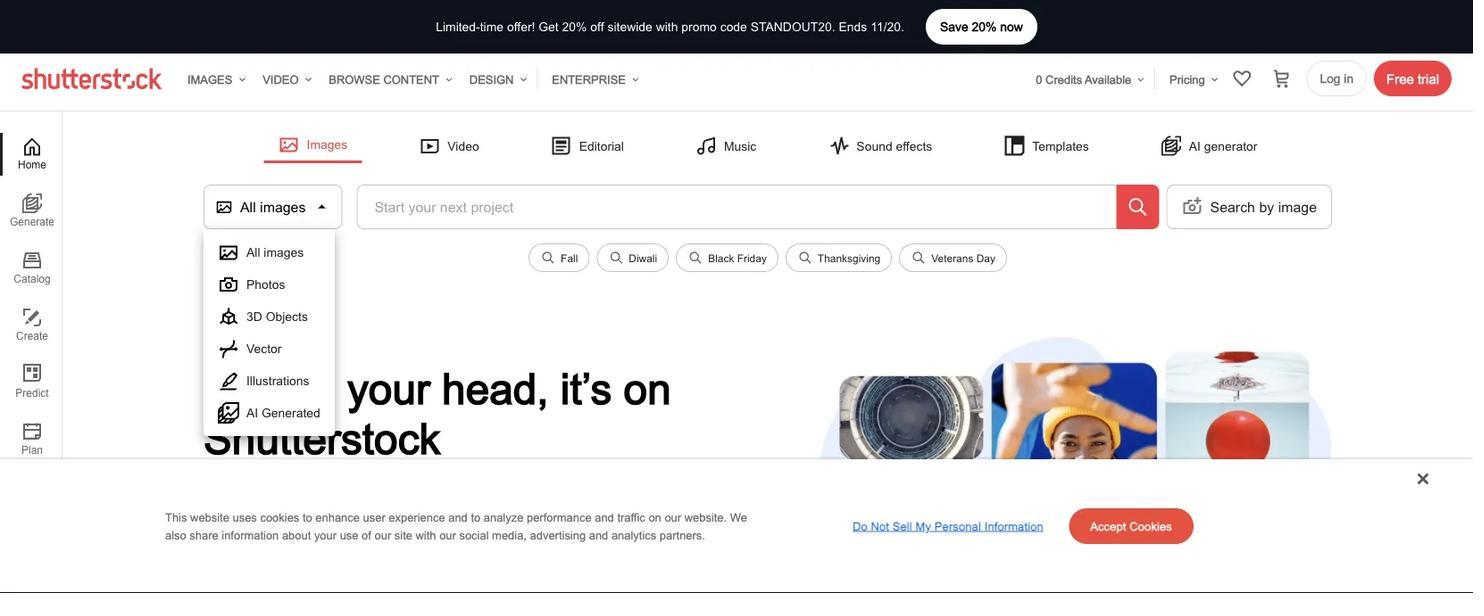 Task type: locate. For each thing, give the bounding box(es) containing it.
1 vertical spatial images
[[264, 246, 304, 260]]

whatever you need, you can find it here. premium content, intuitive design tools, and ai innovation—all at your fingertips. for a limited time,
[[204, 492, 667, 570]]

0 vertical spatial ai
[[1189, 139, 1201, 153]]

1 vertical spatial tab list
[[0, 500, 63, 594]]

2 to from the left
[[471, 511, 481, 525]]

ai generated
[[246, 406, 320, 421]]

1 horizontal spatial your
[[347, 363, 430, 413]]

1 vertical spatial all images
[[246, 246, 304, 260]]

generate
[[10, 216, 54, 228]]

ai inside menu item
[[1189, 139, 1201, 153]]

predict
[[15, 388, 49, 400]]

share
[[190, 529, 219, 542]]

with down experience at the left bottom
[[416, 529, 436, 542]]

performance
[[527, 511, 592, 525]]

menu
[[204, 129, 1332, 163], [204, 229, 335, 437]]

search
[[1210, 199, 1255, 215]]

video menu item
[[405, 130, 493, 162]]

your down enhance
[[314, 529, 337, 542]]

images down 'browse'
[[307, 138, 348, 152]]

diwali
[[629, 252, 657, 264]]

this website uses cookies to enhance user experience and to analyze performance and traffic on our website. we also share information about your use of our site with our social media, advertising and analytics partners.
[[165, 511, 747, 542]]

with inside this website uses cookies to enhance user experience and to analyze performance and traffic on our website. we also share information about your use of our site with our social media, advertising and analytics partners.
[[416, 529, 436, 542]]

traffic
[[617, 511, 645, 525]]

need,
[[318, 492, 363, 513]]

available
[[1085, 73, 1132, 86]]

images for the all images button
[[260, 199, 306, 215]]

in up shutterstock
[[302, 363, 336, 413]]

browse content link
[[322, 62, 455, 97]]

fingertips.
[[204, 550, 281, 570]]

1 horizontal spatial with
[[656, 20, 678, 34]]

shutterstock image
[[21, 68, 166, 89]]

user
[[363, 511, 386, 525]]

all inside button
[[240, 199, 256, 215]]

standout20.
[[751, 20, 836, 34]]

0 vertical spatial on
[[624, 363, 671, 413]]

all for all images menu item
[[246, 246, 260, 260]]

1 horizontal spatial in
[[1344, 71, 1354, 86]]

vector
[[246, 342, 282, 356]]

1 horizontal spatial you
[[368, 492, 396, 513]]

you up design
[[285, 492, 313, 513]]

0 horizontal spatial ai
[[246, 406, 258, 421]]

here.
[[482, 492, 523, 513]]

free trial button
[[1374, 61, 1452, 96]]

in inside if it's in your head, it's on shutterstock
[[302, 363, 336, 413]]

video right images link
[[263, 73, 299, 86]]

sell
[[893, 520, 912, 533]]

you left "can"
[[368, 492, 396, 513]]

privacy alert dialog
[[0, 460, 1473, 594]]

all images for all images menu item
[[246, 246, 304, 260]]

0 horizontal spatial your
[[314, 529, 337, 542]]

collections image
[[1232, 68, 1253, 89]]

search by image
[[1210, 199, 1317, 215]]

website
[[190, 511, 229, 525]]

2 vertical spatial ai
[[407, 521, 424, 542]]

time,
[[388, 550, 427, 570]]

website.
[[685, 511, 727, 525]]

images for all images menu item
[[264, 246, 304, 260]]

fall
[[561, 252, 578, 264]]

log in link
[[1307, 61, 1367, 96]]

1 horizontal spatial 20%
[[972, 19, 997, 34]]

our right of
[[375, 529, 391, 542]]

0 vertical spatial menu
[[204, 129, 1332, 163]]

ai generated menu item
[[204, 397, 335, 430]]

all inside menu item
[[246, 246, 260, 260]]

all
[[240, 199, 256, 215], [246, 246, 260, 260]]

images inside menu item
[[307, 138, 348, 152]]

1 vertical spatial in
[[302, 363, 336, 413]]

with left promo
[[656, 20, 678, 34]]

your right "at" on the left bottom of the page
[[570, 521, 605, 542]]

2 you from the left
[[368, 492, 396, 513]]

all images for the all images button
[[240, 199, 306, 215]]

accept
[[1091, 520, 1127, 533]]

all images
[[240, 199, 306, 215], [246, 246, 304, 260]]

and right of
[[373, 521, 403, 542]]

1 horizontal spatial ai
[[407, 521, 424, 542]]

ai inside menu item
[[246, 406, 258, 421]]

1 vertical spatial all
[[246, 246, 260, 260]]

you
[[285, 492, 313, 513], [368, 492, 396, 513]]

all images button
[[204, 185, 342, 229]]

2 horizontal spatial your
[[570, 521, 605, 542]]

1 vertical spatial with
[[416, 529, 436, 542]]

1 horizontal spatial it's
[[561, 363, 612, 413]]

1 vertical spatial on
[[649, 511, 661, 525]]

20%
[[972, 19, 997, 34], [562, 20, 587, 34]]

0 horizontal spatial to
[[303, 511, 312, 525]]

video down the design at top left
[[448, 139, 479, 153]]

do not sell my personal information
[[853, 520, 1044, 533]]

all images menu item
[[204, 237, 335, 269]]

1 horizontal spatial to
[[471, 511, 481, 525]]

all images up all images menu item
[[240, 199, 306, 215]]

0 horizontal spatial 20%
[[562, 20, 587, 34]]

and left traffic
[[595, 511, 614, 525]]

design
[[269, 521, 321, 542]]

our left social
[[439, 529, 456, 542]]

limited-time offer! get 20% off sitewide with promo code standout20. ends 11/20.
[[436, 20, 904, 34]]

1 tab list from the top
[[0, 133, 62, 476]]

images menu item
[[264, 129, 362, 163]]

0 vertical spatial images
[[260, 199, 306, 215]]

time
[[480, 20, 504, 34]]

1 you from the left
[[285, 492, 313, 513]]

effects
[[896, 139, 933, 153]]

do not sell my personal information button
[[846, 513, 1051, 541]]

log in
[[1320, 71, 1354, 86]]

generate link
[[0, 190, 62, 233]]

your up shutterstock
[[347, 363, 430, 413]]

design
[[470, 73, 514, 86]]

intuitive
[[204, 521, 264, 542]]

home link
[[0, 133, 62, 176]]

1 horizontal spatial images
[[307, 138, 348, 152]]

ai left generator
[[1189, 139, 1201, 153]]

fall link
[[529, 244, 590, 279]]

create link
[[0, 305, 62, 347]]

1 vertical spatial video
[[448, 139, 479, 153]]

fall button
[[529, 244, 590, 272]]

all up photos
[[246, 246, 260, 260]]

partners.
[[660, 529, 705, 542]]

0 horizontal spatial it's
[[239, 363, 290, 413]]

to up social
[[471, 511, 481, 525]]

images left video link
[[188, 73, 232, 86]]

illustrations menu item
[[204, 365, 335, 397]]

0 vertical spatial tab list
[[0, 133, 62, 476]]

free
[[1387, 71, 1414, 86]]

site
[[395, 529, 412, 542]]

in
[[1344, 71, 1354, 86], [302, 363, 336, 413]]

1 vertical spatial ai
[[246, 406, 258, 421]]

0 horizontal spatial images
[[188, 73, 232, 86]]

2 it's from the left
[[561, 363, 612, 413]]

all images inside menu item
[[246, 246, 304, 260]]

to
[[303, 511, 312, 525], [471, 511, 481, 525]]

all up all images menu item
[[240, 199, 256, 215]]

and
[[448, 511, 468, 525], [595, 511, 614, 525], [373, 521, 403, 542], [589, 529, 608, 542]]

black friday link
[[676, 244, 779, 279]]

all images inside button
[[240, 199, 306, 215]]

accept cookies button
[[1069, 509, 1194, 545]]

images inside button
[[260, 199, 306, 215]]

ai inside whatever you need, you can find it here. premium content, intuitive design tools, and ai innovation—all at your fingertips. for a limited time,
[[407, 521, 424, 542]]

log
[[1320, 71, 1341, 86]]

0 vertical spatial with
[[656, 20, 678, 34]]

1 vertical spatial images
[[307, 138, 348, 152]]

on inside this website uses cookies to enhance user experience and to analyze performance and traffic on our website. we also share information about your use of our site with our social media, advertising and analytics partners.
[[649, 511, 661, 525]]

images up photos menu item
[[264, 246, 304, 260]]

20% left now
[[972, 19, 997, 34]]

0 vertical spatial video
[[263, 73, 299, 86]]

our up partners.
[[665, 511, 681, 525]]

0 horizontal spatial with
[[416, 529, 436, 542]]

ai generator menu item
[[1146, 130, 1272, 162]]

also
[[165, 529, 186, 542]]

editorial menu item
[[536, 130, 638, 162]]

all images up photos menu item
[[246, 246, 304, 260]]

content
[[383, 73, 439, 86]]

2 horizontal spatial ai
[[1189, 139, 1201, 153]]

if
[[204, 363, 227, 413]]

20% left off
[[562, 20, 587, 34]]

trial
[[1418, 71, 1439, 86]]

for
[[286, 550, 312, 570]]

templates menu item
[[990, 130, 1104, 162]]

tab list
[[0, 133, 62, 476], [0, 500, 63, 594]]

veterans day button
[[899, 244, 1007, 272]]

0 horizontal spatial you
[[285, 492, 313, 513]]

images up all images menu item
[[260, 199, 306, 215]]

ai down illustrations 'menu item'
[[246, 406, 258, 421]]

1 horizontal spatial video
[[448, 139, 479, 153]]

design link
[[462, 62, 530, 97]]

3d
[[246, 310, 262, 324]]

all for the all images button
[[240, 199, 256, 215]]

0 vertical spatial all images
[[240, 199, 306, 215]]

0 vertical spatial all
[[240, 199, 256, 215]]

tools,
[[326, 521, 369, 542]]

ai down "can"
[[407, 521, 424, 542]]

to up about
[[303, 511, 312, 525]]

catalog link
[[0, 247, 62, 290]]

your inside whatever you need, you can find it here. premium content, intuitive design tools, and ai innovation—all at your fingertips. for a limited time,
[[570, 521, 605, 542]]

1 menu from the top
[[204, 129, 1332, 163]]

analyze
[[484, 511, 524, 525]]

0 vertical spatial in
[[1344, 71, 1354, 86]]

1 horizontal spatial our
[[439, 529, 456, 542]]

images inside menu item
[[264, 246, 304, 260]]

1 vertical spatial menu
[[204, 229, 335, 437]]

0 horizontal spatial in
[[302, 363, 336, 413]]

2 menu from the top
[[204, 229, 335, 437]]

in right log
[[1344, 71, 1354, 86]]

veterans day link
[[899, 244, 1007, 279]]

sound effects menu item
[[814, 130, 947, 162]]



Task type: vqa. For each thing, say whether or not it's contained in the screenshot.
Search By Image Button
yes



Task type: describe. For each thing, give the bounding box(es) containing it.
friday
[[737, 252, 767, 264]]

editorial
[[579, 139, 624, 153]]

browse
[[329, 73, 380, 86]]

of
[[362, 529, 371, 542]]

save 20% now link
[[926, 9, 1037, 45]]

0 horizontal spatial video
[[263, 73, 299, 86]]

menu containing all images
[[204, 229, 335, 437]]

plan
[[21, 445, 43, 457]]

social
[[459, 529, 489, 542]]

catalog
[[14, 273, 51, 285]]

use
[[340, 529, 359, 542]]

now
[[1000, 19, 1023, 34]]

accept cookies
[[1091, 520, 1172, 533]]

generated
[[262, 406, 320, 421]]

create
[[16, 330, 48, 342]]

shutterstock
[[204, 413, 441, 463]]

this
[[165, 511, 187, 525]]

day
[[977, 252, 996, 264]]

it
[[468, 492, 477, 513]]

if it's in your head, it's on shutterstock
[[204, 363, 671, 463]]

music menu item
[[681, 130, 771, 162]]

generator
[[1204, 139, 1258, 153]]

about
[[282, 529, 311, 542]]

enterprise
[[552, 73, 626, 86]]

diwali link
[[597, 244, 669, 279]]

on inside if it's in your head, it's on shutterstock
[[624, 363, 671, 413]]

menu containing images
[[204, 129, 1332, 163]]

analytics
[[612, 529, 657, 542]]

sound
[[857, 139, 893, 153]]

1 it's from the left
[[239, 363, 290, 413]]

my
[[916, 520, 931, 533]]

2 horizontal spatial our
[[665, 511, 681, 525]]

ai for ai generated
[[246, 406, 258, 421]]

and inside whatever you need, you can find it here. premium content, intuitive design tools, and ai innovation—all at your fingertips. for a limited time,
[[373, 521, 403, 542]]

and left it
[[448, 511, 468, 525]]

we
[[730, 511, 747, 525]]

by
[[1259, 199, 1274, 215]]

advertising
[[530, 529, 586, 542]]

limited
[[332, 550, 383, 570]]

vector menu item
[[204, 333, 335, 365]]

search by image button
[[1167, 186, 1332, 229]]

objects
[[266, 310, 308, 324]]

do
[[853, 520, 868, 533]]

0
[[1036, 73, 1043, 86]]

offer!
[[507, 20, 535, 34]]

whatever
[[204, 492, 280, 513]]

free trial
[[1387, 71, 1439, 86]]

0 credits available link
[[1029, 62, 1148, 97]]

1 20% from the left
[[972, 19, 997, 34]]

save
[[940, 19, 969, 34]]

photos menu item
[[204, 269, 335, 301]]

can
[[401, 492, 430, 513]]

0 horizontal spatial our
[[375, 529, 391, 542]]

premium
[[528, 492, 599, 513]]

predict link
[[0, 362, 62, 405]]

off
[[591, 20, 604, 34]]

cookies
[[260, 511, 299, 525]]

limited-
[[436, 20, 480, 34]]

get
[[539, 20, 559, 34]]

images link
[[180, 62, 248, 97]]

and left analytics
[[589, 529, 608, 542]]

0 credits available
[[1036, 73, 1132, 86]]

sound effects
[[857, 139, 933, 153]]

2 20% from the left
[[562, 20, 587, 34]]

media,
[[492, 529, 527, 542]]

in inside "link"
[[1344, 71, 1354, 86]]

head,
[[442, 363, 549, 413]]

information
[[985, 520, 1044, 533]]

1 to from the left
[[303, 511, 312, 525]]

enhance
[[315, 511, 360, 525]]

photos
[[246, 278, 285, 292]]

browse content
[[329, 73, 439, 86]]

code
[[720, 20, 747, 34]]

veterans
[[932, 252, 974, 264]]

thanksgiving
[[818, 252, 881, 264]]

promo
[[682, 20, 717, 34]]

black friday button
[[676, 244, 779, 272]]

home
[[18, 159, 46, 171]]

innovation—all
[[429, 521, 545, 542]]

at
[[550, 521, 565, 542]]

cart image
[[1271, 68, 1293, 89]]

pricing
[[1170, 73, 1205, 86]]

video inside menu item
[[448, 139, 479, 153]]

diwali button
[[597, 244, 669, 272]]

search image
[[1127, 196, 1149, 218]]

enterprise link
[[545, 62, 642, 97]]

uses
[[233, 511, 257, 525]]

save 20% now
[[940, 19, 1023, 34]]

image
[[1278, 199, 1317, 215]]

2 tab list from the top
[[0, 500, 63, 594]]

3d objects menu item
[[204, 301, 335, 333]]

your inside if it's in your head, it's on shutterstock
[[347, 363, 430, 413]]

illustrations
[[246, 374, 309, 388]]

your inside this website uses cookies to enhance user experience and to analyze performance and traffic on our website. we also share information about your use of our site with our social media, advertising and analytics partners.
[[314, 529, 337, 542]]

thanksgiving button
[[786, 244, 892, 272]]

templates
[[1033, 139, 1089, 153]]

0 vertical spatial images
[[188, 73, 232, 86]]

find
[[435, 492, 463, 513]]

tab list containing home
[[0, 133, 62, 476]]

ai for ai generator
[[1189, 139, 1201, 153]]



